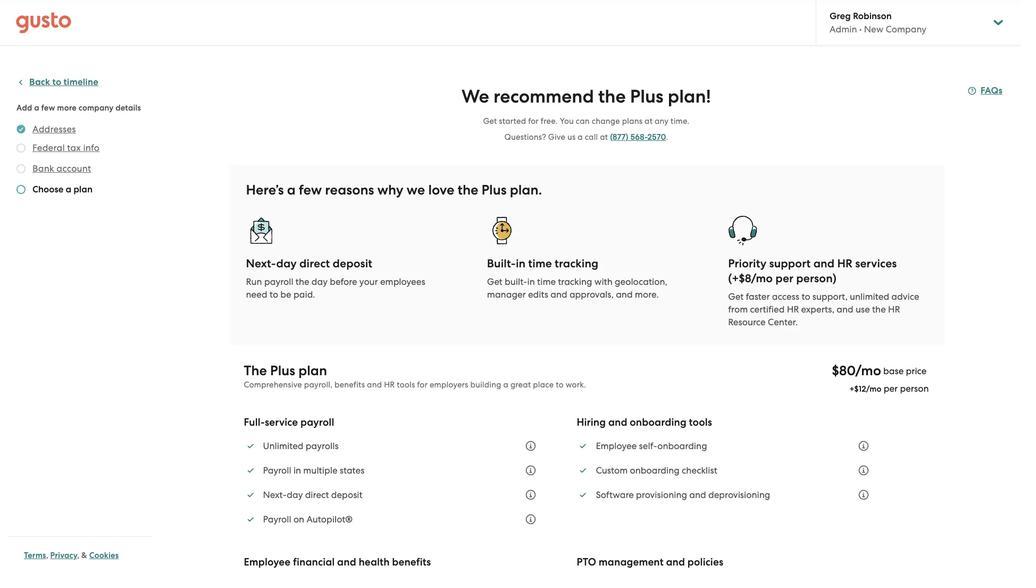 Task type: describe. For each thing, give the bounding box(es) containing it.
center.
[[768, 317, 798, 328]]

pto
[[577, 557, 597, 569]]

and inside "priority support and hr services (+$8/mo per person)"
[[814, 257, 835, 271]]

any
[[655, 117, 669, 126]]

get built-in time tracking with geolocation, manager edits and approvals, and more.
[[487, 277, 668, 300]]

(+$8/mo
[[728, 272, 773, 286]]

&
[[81, 551, 87, 561]]

employee for employee financial and health benefits
[[244, 557, 291, 569]]

love
[[429, 182, 455, 198]]

multiple
[[303, 466, 338, 476]]

company
[[886, 24, 927, 35]]

person
[[900, 384, 929, 394]]

reasons
[[325, 182, 374, 198]]

before
[[330, 277, 357, 287]]

we recommend the plus plan!
[[462, 86, 711, 107]]

a for choose a plan
[[66, 184, 71, 195]]

employees
[[380, 277, 425, 287]]

few for more
[[41, 103, 55, 113]]

payroll in multiple states
[[263, 466, 365, 476]]

unlimited
[[850, 292, 890, 302]]

the right love
[[458, 182, 479, 198]]

+$ 12 /mo per person
[[850, 384, 929, 394]]

/mo for 80
[[856, 363, 882, 379]]

base
[[884, 366, 904, 377]]

get started for free. you can change plans at any time.
[[483, 117, 690, 126]]

payroll for payroll in multiple states
[[263, 466, 291, 476]]

/mo for 12
[[867, 385, 882, 394]]

custom
[[596, 466, 628, 476]]

to inside get faster access to support, unlimited advice from certified hr experts, and use the hr resource center.
[[802, 292, 811, 302]]

plan!
[[668, 86, 711, 107]]

health
[[359, 557, 390, 569]]

greg
[[830, 11, 851, 22]]

service
[[265, 417, 298, 429]]

addresses
[[32, 124, 76, 135]]

2 vertical spatial onboarding
[[630, 466, 680, 476]]

why
[[378, 182, 404, 198]]

hr inside 'the plus plan comprehensive payroll, benefits and hr tools for employers building a great place to work.'
[[384, 380, 395, 390]]

checklist
[[682, 466, 718, 476]]

0 vertical spatial day
[[276, 257, 297, 271]]

resource
[[728, 317, 766, 328]]

access
[[772, 292, 800, 302]]

per inside "priority support and hr services (+$8/mo per person)"
[[776, 272, 794, 286]]

unlimited
[[263, 441, 304, 452]]

use
[[856, 304, 870, 315]]

comprehensive
[[244, 380, 302, 390]]

1 vertical spatial plus
[[482, 182, 507, 198]]

back to timeline
[[29, 77, 98, 88]]

to inside 'the plus plan comprehensive payroll, benefits and hr tools for employers building a great place to work.'
[[556, 380, 564, 390]]

hiring
[[577, 417, 606, 429]]

software provisioning and deprovisioning
[[596, 490, 771, 501]]

$
[[832, 363, 840, 379]]

experts,
[[802, 304, 835, 315]]

run payroll the day before your employees need to be paid.
[[246, 277, 425, 300]]

your
[[360, 277, 378, 287]]

priority support and hr services (+$8/mo per person)
[[728, 257, 897, 286]]

0 vertical spatial plus
[[630, 86, 664, 107]]

568-
[[631, 132, 648, 142]]

policies
[[688, 557, 724, 569]]

1 horizontal spatial for
[[528, 117, 539, 126]]

1 vertical spatial per
[[884, 384, 898, 394]]

1 vertical spatial tools
[[689, 417, 712, 429]]

free.
[[541, 117, 558, 126]]

and inside 'the plus plan comprehensive payroll, benefits and hr tools for employers building a great place to work.'
[[367, 380, 382, 390]]

be
[[281, 289, 291, 300]]

call
[[585, 132, 598, 142]]

priority
[[728, 257, 767, 271]]

direct inside list
[[305, 490, 329, 501]]

next-day direct deposit inside list
[[263, 490, 363, 501]]

payroll for payroll on autopilot®
[[263, 515, 291, 525]]

cookies button
[[89, 550, 119, 562]]

questions?
[[505, 132, 546, 142]]

hiring and onboarding tools
[[577, 417, 712, 429]]

bank
[[32, 163, 54, 174]]

tools inside 'the plus plan comprehensive payroll, benefits and hr tools for employers building a great place to work.'
[[397, 380, 415, 390]]

to inside run payroll the day before your employees need to be paid.
[[270, 289, 278, 300]]

plan for plus
[[299, 363, 327, 379]]

a right the us at the top
[[578, 132, 583, 142]]

to inside back to timeline button
[[52, 77, 61, 88]]

plans
[[622, 117, 643, 126]]

self-
[[639, 441, 658, 452]]

place
[[533, 380, 554, 390]]

benefits inside 'the plus plan comprehensive payroll, benefits and hr tools for employers building a great place to work.'
[[335, 380, 365, 390]]

and inside get faster access to support, unlimited advice from certified hr experts, and use the hr resource center.
[[837, 304, 854, 315]]

1 horizontal spatial benefits
[[392, 557, 431, 569]]

3 check image from the top
[[16, 185, 26, 194]]

0 vertical spatial next-
[[246, 257, 276, 271]]

company
[[79, 103, 114, 113]]

provisioning
[[636, 490, 687, 501]]

80
[[840, 363, 856, 379]]

in for built-in time tracking
[[516, 257, 526, 271]]

with
[[595, 277, 613, 287]]

deprovisioning
[[709, 490, 771, 501]]

onboarding for self-
[[658, 441, 707, 452]]

plan.
[[510, 182, 542, 198]]

full-service payroll
[[244, 417, 334, 429]]

choose a plan list
[[16, 123, 147, 198]]

more.
[[635, 289, 659, 300]]

get faster access to support, unlimited advice from certified hr experts, and use the hr resource center.
[[728, 292, 920, 328]]

home image
[[16, 12, 71, 33]]

12
[[859, 385, 867, 394]]

get for built-in time tracking
[[487, 277, 503, 287]]

faqs
[[981, 85, 1003, 96]]

list for full-service payroll
[[244, 435, 543, 532]]

list for hiring and onboarding tools
[[577, 435, 876, 507]]

payroll,
[[304, 380, 333, 390]]

paid.
[[294, 289, 315, 300]]

manager
[[487, 289, 526, 300]]

started
[[499, 117, 526, 126]]

a inside 'the plus plan comprehensive payroll, benefits and hr tools for employers building a great place to work.'
[[504, 380, 509, 390]]

cookies
[[89, 551, 119, 561]]

faqs button
[[968, 85, 1003, 97]]

us
[[568, 132, 576, 142]]

privacy link
[[50, 551, 77, 561]]

1 , from the left
[[46, 551, 48, 561]]

employee for employee self-onboarding
[[596, 441, 637, 452]]

in inside get built-in time tracking with geolocation, manager edits and approvals, and more.
[[528, 277, 535, 287]]



Task type: vqa. For each thing, say whether or not it's contained in the screenshot.
the bottom an
no



Task type: locate. For each thing, give the bounding box(es) containing it.
choose a plan
[[32, 184, 93, 195]]

plus up the plans
[[630, 86, 664, 107]]

autopilot®
[[307, 515, 353, 525]]

benefits right health
[[392, 557, 431, 569]]

for inside 'the plus plan comprehensive payroll, benefits and hr tools for employers building a great place to work.'
[[417, 380, 428, 390]]

direct up run payroll the day before your employees need to be paid. at left
[[300, 257, 330, 271]]

get
[[483, 117, 497, 126], [487, 277, 503, 287], [728, 292, 744, 302]]

0 vertical spatial for
[[528, 117, 539, 126]]

tracking up get built-in time tracking with geolocation, manager edits and approvals, and more.
[[555, 257, 599, 271]]

great
[[511, 380, 531, 390]]

change
[[592, 117, 620, 126]]

employee
[[596, 441, 637, 452], [244, 557, 291, 569]]

0 horizontal spatial plan
[[74, 184, 93, 195]]

1 vertical spatial next-day direct deposit
[[263, 490, 363, 501]]

0 horizontal spatial for
[[417, 380, 428, 390]]

unlimited payrolls
[[263, 441, 339, 452]]

few
[[41, 103, 55, 113], [299, 182, 322, 198]]

1 vertical spatial direct
[[305, 490, 329, 501]]

terms
[[24, 551, 46, 561]]

onboarding up "checklist"
[[658, 441, 707, 452]]

2 horizontal spatial in
[[528, 277, 535, 287]]

tracking inside get built-in time tracking with geolocation, manager edits and approvals, and more.
[[558, 277, 593, 287]]

0 horizontal spatial at
[[600, 132, 608, 142]]

0 horizontal spatial few
[[41, 103, 55, 113]]

day up on
[[287, 490, 303, 501]]

0 vertical spatial per
[[776, 272, 794, 286]]

states
[[340, 466, 365, 476]]

next-day direct deposit down payroll in multiple states
[[263, 490, 363, 501]]

2 payroll from the top
[[263, 515, 291, 525]]

1 horizontal spatial payroll
[[301, 417, 334, 429]]

a right add
[[34, 103, 39, 113]]

to left work.
[[556, 380, 564, 390]]

1 horizontal spatial at
[[645, 117, 653, 126]]

1 vertical spatial deposit
[[331, 490, 363, 501]]

in up edits
[[528, 277, 535, 287]]

here's a few reasons why we love the plus plan.
[[246, 182, 542, 198]]

day up be
[[276, 257, 297, 271]]

1 vertical spatial check image
[[16, 164, 26, 173]]

the inside get faster access to support, unlimited advice from certified hr experts, and use the hr resource center.
[[873, 304, 886, 315]]

1 vertical spatial payroll
[[263, 515, 291, 525]]

need
[[246, 289, 267, 300]]

full-
[[244, 417, 265, 429]]

onboarding down employee self-onboarding at the bottom right of page
[[630, 466, 680, 476]]

1 vertical spatial for
[[417, 380, 428, 390]]

employee up 'custom'
[[596, 441, 637, 452]]

we
[[407, 182, 425, 198]]

robinson
[[853, 11, 892, 22]]

1 vertical spatial few
[[299, 182, 322, 198]]

recommend
[[494, 86, 594, 107]]

plan inside list
[[74, 184, 93, 195]]

list
[[244, 435, 543, 532], [577, 435, 876, 507]]

time
[[529, 257, 552, 271], [537, 277, 556, 287]]

2 , from the left
[[77, 551, 79, 561]]

(877) 568-2570 link
[[610, 132, 666, 142]]

federal tax info
[[32, 143, 100, 153]]

1 horizontal spatial plan
[[299, 363, 327, 379]]

0 vertical spatial direct
[[300, 257, 330, 271]]

0 vertical spatial time
[[529, 257, 552, 271]]

time.
[[671, 117, 690, 126]]

1 vertical spatial plan
[[299, 363, 327, 379]]

1 vertical spatial day
[[312, 277, 328, 287]]

hr inside "priority support and hr services (+$8/mo per person)"
[[838, 257, 853, 271]]

questions? give us a call at (877) 568-2570 .
[[505, 132, 669, 142]]

employee self-onboarding
[[596, 441, 707, 452]]

at right call
[[600, 132, 608, 142]]

2 list from the left
[[577, 435, 876, 507]]

2 horizontal spatial plus
[[630, 86, 664, 107]]

0 horizontal spatial plus
[[270, 363, 295, 379]]

•
[[860, 24, 862, 35]]

next- inside list
[[263, 490, 287, 501]]

plus inside 'the plus plan comprehensive payroll, benefits and hr tools for employers building a great place to work.'
[[270, 363, 295, 379]]

0 vertical spatial plan
[[74, 184, 93, 195]]

plus up comprehensive
[[270, 363, 295, 379]]

bank account button
[[32, 162, 91, 175]]

the plus plan comprehensive payroll, benefits and hr tools for employers building a great place to work.
[[244, 363, 586, 390]]

benefits right payroll, on the bottom of page
[[335, 380, 365, 390]]

1 horizontal spatial per
[[884, 384, 898, 394]]

faster
[[746, 292, 770, 302]]

the up the change
[[599, 86, 626, 107]]

circle check image
[[16, 123, 26, 136]]

add a few more company details
[[16, 103, 141, 113]]

check image left bank
[[16, 164, 26, 173]]

2 check image from the top
[[16, 164, 26, 173]]

new
[[865, 24, 884, 35]]

0 vertical spatial tracking
[[555, 257, 599, 271]]

we
[[462, 86, 489, 107]]

hr
[[838, 257, 853, 271], [787, 304, 799, 315], [889, 304, 901, 315], [384, 380, 395, 390]]

0 horizontal spatial list
[[244, 435, 543, 532]]

info
[[83, 143, 100, 153]]

get for priority support and hr services (+$8/mo per person)
[[728, 292, 744, 302]]

2 vertical spatial day
[[287, 490, 303, 501]]

deposit down the states
[[331, 490, 363, 501]]

0 vertical spatial check image
[[16, 144, 26, 153]]

a left great
[[504, 380, 509, 390]]

greg robinson admin • new company
[[830, 11, 927, 35]]

1 horizontal spatial ,
[[77, 551, 79, 561]]

can
[[576, 117, 590, 126]]

onboarding up employee self-onboarding at the bottom right of page
[[630, 417, 687, 429]]

tools
[[397, 380, 415, 390], [689, 417, 712, 429]]

for left employers
[[417, 380, 428, 390]]

next-
[[246, 257, 276, 271], [263, 490, 287, 501]]

per down "support" on the top right
[[776, 272, 794, 286]]

here's
[[246, 182, 284, 198]]

day up paid.
[[312, 277, 328, 287]]

payroll down unlimited
[[263, 466, 291, 476]]

terms link
[[24, 551, 46, 561]]

1 horizontal spatial few
[[299, 182, 322, 198]]

list containing unlimited payrolls
[[244, 435, 543, 532]]

0 horizontal spatial ,
[[46, 551, 48, 561]]

0 vertical spatial benefits
[[335, 380, 365, 390]]

0 horizontal spatial employee
[[244, 557, 291, 569]]

/mo up 12
[[856, 363, 882, 379]]

admin
[[830, 24, 857, 35]]

support
[[770, 257, 811, 271]]

/mo inside the +$ 12 /mo per person
[[867, 385, 882, 394]]

plan for a
[[74, 184, 93, 195]]

in
[[516, 257, 526, 271], [528, 277, 535, 287], [294, 466, 301, 476]]

check image for bank
[[16, 164, 26, 173]]

1 vertical spatial /mo
[[867, 385, 882, 394]]

support,
[[813, 292, 848, 302]]

0 vertical spatial in
[[516, 257, 526, 271]]

deposit
[[333, 257, 373, 271], [331, 490, 363, 501]]

choose
[[32, 184, 63, 195]]

terms , privacy , & cookies
[[24, 551, 119, 561]]

day inside run payroll the day before your employees need to be paid.
[[312, 277, 328, 287]]

next-day direct deposit up paid.
[[246, 257, 373, 271]]

for
[[528, 117, 539, 126], [417, 380, 428, 390]]

at left any at the top
[[645, 117, 653, 126]]

in up built-
[[516, 257, 526, 271]]

2 vertical spatial in
[[294, 466, 301, 476]]

the inside run payroll the day before your employees need to be paid.
[[296, 277, 309, 287]]

1 horizontal spatial plus
[[482, 182, 507, 198]]

to up experts,
[[802, 292, 811, 302]]

get left started
[[483, 117, 497, 126]]

in for payroll in multiple states
[[294, 466, 301, 476]]

plus left 'plan.'
[[482, 182, 507, 198]]

2570
[[648, 132, 666, 142]]

check image left choose
[[16, 185, 26, 194]]

a right here's at top
[[287, 182, 296, 198]]

0 vertical spatial tools
[[397, 380, 415, 390]]

payroll inside run payroll the day before your employees need to be paid.
[[264, 277, 294, 287]]

0 vertical spatial next-day direct deposit
[[246, 257, 373, 271]]

pto management and policies
[[577, 557, 724, 569]]

1 payroll from the top
[[263, 466, 291, 476]]

0 vertical spatial onboarding
[[630, 417, 687, 429]]

get up manager at the bottom
[[487, 277, 503, 287]]

back to timeline button
[[16, 76, 98, 89]]

.
[[666, 132, 669, 142]]

from
[[728, 304, 748, 315]]

0 horizontal spatial benefits
[[335, 380, 365, 390]]

payroll left on
[[263, 515, 291, 525]]

services
[[856, 257, 897, 271]]

$ 80 /mo base price
[[832, 363, 927, 379]]

next-day direct deposit
[[246, 257, 373, 271], [263, 490, 363, 501]]

0 vertical spatial /mo
[[856, 363, 882, 379]]

to right back at the left of the page
[[52, 77, 61, 88]]

time inside get built-in time tracking with geolocation, manager edits and approvals, and more.
[[537, 277, 556, 287]]

in left multiple
[[294, 466, 301, 476]]

geolocation,
[[615, 277, 668, 287]]

2 vertical spatial get
[[728, 292, 744, 302]]

1 check image from the top
[[16, 144, 26, 153]]

payroll up payrolls
[[301, 417, 334, 429]]

building
[[471, 380, 502, 390]]

1 horizontal spatial list
[[577, 435, 876, 507]]

work.
[[566, 380, 586, 390]]

tracking up approvals,
[[558, 277, 593, 287]]

0 vertical spatial few
[[41, 103, 55, 113]]

check image down the circle check image
[[16, 144, 26, 153]]

deposit up before
[[333, 257, 373, 271]]

few left more
[[41, 103, 55, 113]]

1 vertical spatial employee
[[244, 557, 291, 569]]

get up from
[[728, 292, 744, 302]]

0 vertical spatial payroll
[[264, 277, 294, 287]]

list containing employee self-onboarding
[[577, 435, 876, 507]]

certified
[[750, 304, 785, 315]]

tools left employers
[[397, 380, 415, 390]]

1 vertical spatial tracking
[[558, 277, 593, 287]]

a for here's a few reasons why we love the plus plan.
[[287, 182, 296, 198]]

1 horizontal spatial employee
[[596, 441, 637, 452]]

check image
[[16, 144, 26, 153], [16, 164, 26, 173], [16, 185, 26, 194]]

a
[[34, 103, 39, 113], [578, 132, 583, 142], [287, 182, 296, 198], [66, 184, 71, 195], [504, 380, 509, 390]]

2 vertical spatial check image
[[16, 185, 26, 194]]

more
[[57, 103, 77, 113]]

0 vertical spatial employee
[[596, 441, 637, 452]]

2 vertical spatial plus
[[270, 363, 295, 379]]

direct down payroll in multiple states
[[305, 490, 329, 501]]

add
[[16, 103, 32, 113]]

for left 'free.'
[[528, 117, 539, 126]]

to left be
[[270, 289, 278, 300]]

the down unlimited
[[873, 304, 886, 315]]

plan down account
[[74, 184, 93, 195]]

1 vertical spatial get
[[487, 277, 503, 287]]

few for reasons
[[299, 182, 322, 198]]

1 horizontal spatial in
[[516, 257, 526, 271]]

0 horizontal spatial in
[[294, 466, 301, 476]]

1 vertical spatial onboarding
[[658, 441, 707, 452]]

employee inside list
[[596, 441, 637, 452]]

a inside list
[[66, 184, 71, 195]]

+$
[[850, 385, 859, 394]]

advice
[[892, 292, 920, 302]]

few left reasons
[[299, 182, 322, 198]]

a for add a few more company details
[[34, 103, 39, 113]]

check image for federal
[[16, 144, 26, 153]]

software
[[596, 490, 634, 501]]

1 vertical spatial next-
[[263, 490, 287, 501]]

0 vertical spatial get
[[483, 117, 497, 126]]

federal
[[32, 143, 65, 153]]

plan inside 'the plus plan comprehensive payroll, benefits and hr tools for employers building a great place to work.'
[[299, 363, 327, 379]]

1 vertical spatial time
[[537, 277, 556, 287]]

/mo down the $ 80 /mo base price
[[867, 385, 882, 394]]

employee financial and health benefits
[[244, 557, 431, 569]]

onboarding for and
[[630, 417, 687, 429]]

0 vertical spatial payroll
[[263, 466, 291, 476]]

built-
[[505, 277, 528, 287]]

payroll up be
[[264, 277, 294, 287]]

person)
[[797, 272, 837, 286]]

per down base
[[884, 384, 898, 394]]

, left &
[[77, 551, 79, 561]]

1 vertical spatial benefits
[[392, 557, 431, 569]]

employee left financial
[[244, 557, 291, 569]]

1 vertical spatial at
[[600, 132, 608, 142]]

tools up "checklist"
[[689, 417, 712, 429]]

,
[[46, 551, 48, 561], [77, 551, 79, 561]]

1 list from the left
[[244, 435, 543, 532]]

0 horizontal spatial tools
[[397, 380, 415, 390]]

1 horizontal spatial tools
[[689, 417, 712, 429]]

0 horizontal spatial payroll
[[264, 277, 294, 287]]

next- up 'payroll on autopilot®'
[[263, 490, 287, 501]]

1 vertical spatial payroll
[[301, 417, 334, 429]]

next- up run
[[246, 257, 276, 271]]

plan up payroll, on the bottom of page
[[299, 363, 327, 379]]

0 vertical spatial deposit
[[333, 257, 373, 271]]

get inside get built-in time tracking with geolocation, manager edits and approvals, and more.
[[487, 277, 503, 287]]

the up paid.
[[296, 277, 309, 287]]

get inside get faster access to support, unlimited advice from certified hr experts, and use the hr resource center.
[[728, 292, 744, 302]]

the
[[244, 363, 267, 379]]

a right choose
[[66, 184, 71, 195]]

you
[[560, 117, 574, 126]]

and
[[814, 257, 835, 271], [551, 289, 568, 300], [616, 289, 633, 300], [837, 304, 854, 315], [367, 380, 382, 390], [609, 417, 628, 429], [690, 490, 706, 501], [337, 557, 356, 569], [666, 557, 685, 569]]

1 vertical spatial in
[[528, 277, 535, 287]]

0 horizontal spatial per
[[776, 272, 794, 286]]

on
[[294, 515, 304, 525]]

0 vertical spatial at
[[645, 117, 653, 126]]

, left privacy link on the bottom of the page
[[46, 551, 48, 561]]



